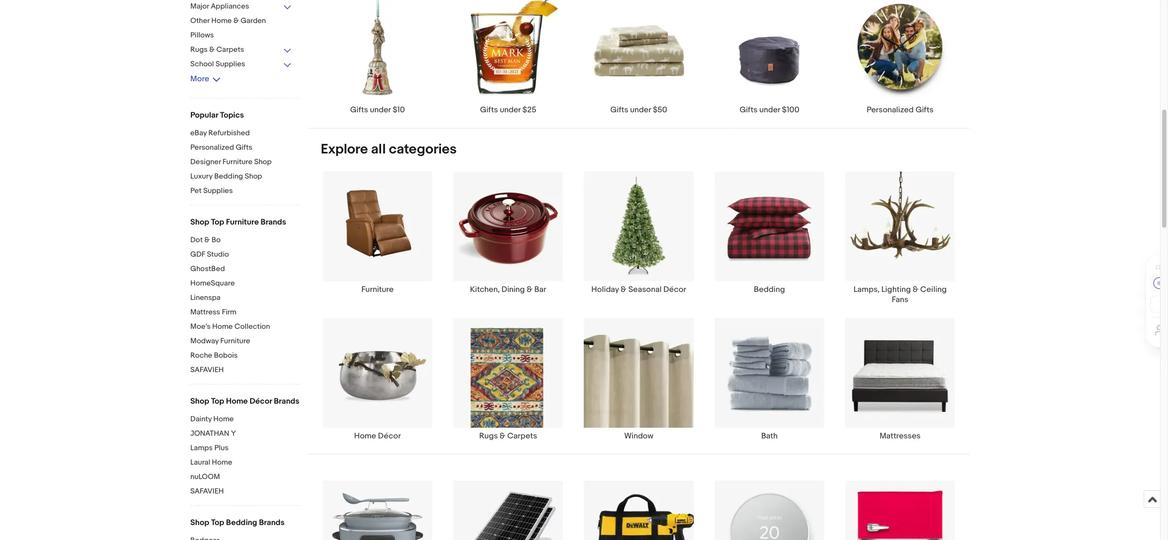 Task type: vqa. For each thing, say whether or not it's contained in the screenshot.
"PM)"
no



Task type: locate. For each thing, give the bounding box(es) containing it.
1 horizontal spatial carpets
[[508, 431, 537, 441]]

top
[[211, 217, 224, 227], [211, 396, 224, 407], [211, 518, 224, 528]]

modway furniture link
[[190, 336, 300, 347]]

ebay refurbished link
[[190, 128, 300, 139]]

shop top bedding brands
[[190, 518, 285, 528]]

all
[[371, 141, 386, 158]]

furniture
[[223, 157, 253, 166], [226, 217, 259, 227], [362, 285, 394, 295], [220, 336, 250, 346]]

firm
[[222, 308, 237, 317]]

home inside major appliances other home & garden pillows rugs & carpets school supplies more
[[211, 16, 232, 25]]

supplies inside ebay refurbished personalized gifts designer furniture shop luxury bedding shop pet supplies
[[203, 186, 233, 195]]

safavieh link down nuloom link
[[190, 487, 300, 497]]

pillows
[[190, 30, 214, 40]]

0 vertical spatial personalized gifts link
[[835, 0, 966, 115]]

supplies
[[216, 59, 245, 68], [203, 186, 233, 195]]

4 under from the left
[[760, 105, 781, 115]]

school
[[190, 59, 214, 68]]

jonathan y link
[[190, 429, 300, 439]]

gifts for gifts under $100
[[740, 105, 758, 115]]

3 top from the top
[[211, 518, 224, 528]]

0 horizontal spatial carpets
[[217, 45, 244, 54]]

1 horizontal spatial décor
[[378, 431, 401, 441]]

y
[[231, 429, 236, 438]]

1 horizontal spatial rugs
[[480, 431, 498, 441]]

1 safavieh from the top
[[190, 365, 224, 374]]

0 vertical spatial safavieh
[[190, 365, 224, 374]]

2 safavieh from the top
[[190, 487, 224, 496]]

nuloom link
[[190, 472, 300, 483]]

0 vertical spatial rugs
[[190, 45, 208, 54]]

brands down nuloom link
[[259, 518, 285, 528]]

furniture inside dot & bo gdf studio ghostbed homesquare linenspa mattress firm moe's home collection modway furniture roche bobois safavieh
[[220, 336, 250, 346]]

home
[[211, 16, 232, 25], [212, 322, 233, 331], [226, 396, 248, 407], [213, 415, 234, 424], [354, 431, 376, 441], [212, 458, 233, 467]]

personalized inside ebay refurbished personalized gifts designer furniture shop luxury bedding shop pet supplies
[[190, 143, 234, 152]]

shop top furniture brands
[[190, 217, 286, 227]]

gifts under $25
[[480, 105, 537, 115]]

1 vertical spatial personalized
[[190, 143, 234, 152]]

top down nuloom
[[211, 518, 224, 528]]

0 horizontal spatial personalized gifts link
[[190, 143, 300, 153]]

gifts for gifts under $10
[[350, 105, 368, 115]]

$10
[[393, 105, 405, 115]]

gifts inside 'link'
[[480, 105, 498, 115]]

1 top from the top
[[211, 217, 224, 227]]

modway
[[190, 336, 219, 346]]

supplies for ebay refurbished personalized gifts designer furniture shop luxury bedding shop pet supplies
[[203, 186, 233, 195]]

& inside lamps, lighting & ceiling fans
[[913, 285, 919, 295]]

shop down nuloom
[[190, 518, 209, 528]]

décor
[[664, 285, 687, 295], [250, 396, 272, 407], [378, 431, 401, 441]]

top up "bo"
[[211, 217, 224, 227]]

gifts under $100
[[740, 105, 800, 115]]

appliances
[[211, 2, 249, 11]]

major appliances other home & garden pillows rugs & carpets school supplies more
[[190, 2, 266, 84]]

brands up dainty home 'link'
[[274, 396, 300, 407]]

gifts under $25 link
[[443, 0, 574, 115]]

1 horizontal spatial personalized gifts link
[[835, 0, 966, 115]]

under inside 'link'
[[500, 105, 521, 115]]

linenspa
[[190, 293, 221, 302]]

roche
[[190, 351, 212, 360]]

1 vertical spatial décor
[[250, 396, 272, 407]]

laural home link
[[190, 458, 300, 468]]

seasonal
[[629, 285, 662, 295]]

supplies down luxury
[[203, 186, 233, 195]]

shop down the designer furniture shop link
[[245, 172, 262, 181]]

furniture inside ebay refurbished personalized gifts designer furniture shop luxury bedding shop pet supplies
[[223, 157, 253, 166]]

shop up 'dot'
[[190, 217, 209, 227]]

personalized gifts link
[[835, 0, 966, 115], [190, 143, 300, 153]]

holiday
[[592, 285, 619, 295]]

gifts for gifts under $25
[[480, 105, 498, 115]]

2 vertical spatial bedding
[[226, 518, 257, 528]]

0 vertical spatial carpets
[[217, 45, 244, 54]]

0 vertical spatial bedding
[[214, 172, 243, 181]]

home décor link
[[312, 318, 443, 441]]

0 vertical spatial brands
[[261, 217, 286, 227]]

gdf studio link
[[190, 250, 300, 260]]

categories
[[389, 141, 457, 158]]

safavieh inside dot & bo gdf studio ghostbed homesquare linenspa mattress firm moe's home collection modway furniture roche bobois safavieh
[[190, 365, 224, 374]]

homesquare link
[[190, 279, 300, 289]]

0 vertical spatial supplies
[[216, 59, 245, 68]]

supplies down rugs & carpets dropdown button
[[216, 59, 245, 68]]

2 vertical spatial brands
[[259, 518, 285, 528]]

0 horizontal spatial rugs
[[190, 45, 208, 54]]

shop for furniture
[[190, 217, 209, 227]]

under left '$100'
[[760, 105, 781, 115]]

shop top home décor brands
[[190, 396, 300, 407]]

1 vertical spatial carpets
[[508, 431, 537, 441]]

top up dainty
[[211, 396, 224, 407]]

1 vertical spatial safavieh link
[[190, 487, 300, 497]]

shop for home
[[190, 396, 209, 407]]

more
[[190, 74, 209, 84]]

under
[[370, 105, 391, 115], [500, 105, 521, 115], [631, 105, 651, 115], [760, 105, 781, 115]]

kitchen, dining & bar link
[[443, 171, 574, 305]]

carpets inside major appliances other home & garden pillows rugs & carpets school supplies more
[[217, 45, 244, 54]]

shop up dainty
[[190, 396, 209, 407]]

0 vertical spatial safavieh link
[[190, 365, 300, 376]]

0 vertical spatial décor
[[664, 285, 687, 295]]

laural
[[190, 458, 210, 467]]

2 horizontal spatial décor
[[664, 285, 687, 295]]

safavieh down roche
[[190, 365, 224, 374]]

1 under from the left
[[370, 105, 391, 115]]

luxury
[[190, 172, 213, 181]]

supplies for major appliances other home & garden pillows rugs & carpets school supplies more
[[216, 59, 245, 68]]

2 under from the left
[[500, 105, 521, 115]]

personalized
[[867, 105, 914, 115], [190, 143, 234, 152]]

2 top from the top
[[211, 396, 224, 407]]

holiday & seasonal décor link
[[574, 171, 705, 305]]

mattress
[[190, 308, 220, 317]]

home décor
[[354, 431, 401, 441]]

lamps, lighting & ceiling fans link
[[835, 171, 966, 305]]

safavieh down nuloom
[[190, 487, 224, 496]]

other
[[190, 16, 210, 25]]

bedding
[[214, 172, 243, 181], [754, 285, 786, 295], [226, 518, 257, 528]]

major
[[190, 2, 209, 11]]

under left $10 on the left of the page
[[370, 105, 391, 115]]

shop
[[254, 157, 272, 166], [245, 172, 262, 181], [190, 217, 209, 227], [190, 396, 209, 407], [190, 518, 209, 528]]

under for $25
[[500, 105, 521, 115]]

gifts under $10
[[350, 105, 405, 115]]

under left $50 on the top of the page
[[631, 105, 651, 115]]

1 horizontal spatial personalized
[[867, 105, 914, 115]]

rugs & carpets link
[[443, 318, 574, 441]]

1 vertical spatial personalized gifts link
[[190, 143, 300, 153]]

bedding inside "link"
[[754, 285, 786, 295]]

safavieh link down roche bobois link on the left bottom of page
[[190, 365, 300, 376]]

lighting
[[882, 285, 912, 295]]

supplies inside major appliances other home & garden pillows rugs & carpets school supplies more
[[216, 59, 245, 68]]

brands up dot & bo link
[[261, 217, 286, 227]]

1 vertical spatial bedding
[[754, 285, 786, 295]]

1 vertical spatial top
[[211, 396, 224, 407]]

dot
[[190, 235, 203, 244]]

lamps plus link
[[190, 443, 300, 454]]

0 vertical spatial top
[[211, 217, 224, 227]]

homesquare
[[190, 279, 235, 288]]

1 vertical spatial supplies
[[203, 186, 233, 195]]

dainty home jonathan y lamps plus laural home nuloom safavieh
[[190, 415, 236, 496]]

popular topics
[[190, 110, 244, 120]]

brands
[[261, 217, 286, 227], [274, 396, 300, 407], [259, 518, 285, 528]]

0 horizontal spatial personalized
[[190, 143, 234, 152]]

1 vertical spatial brands
[[274, 396, 300, 407]]

1 vertical spatial safavieh
[[190, 487, 224, 496]]

&
[[234, 16, 239, 25], [209, 45, 215, 54], [205, 235, 210, 244], [527, 285, 533, 295], [621, 285, 627, 295], [913, 285, 919, 295], [500, 431, 506, 441]]

2 vertical spatial top
[[211, 518, 224, 528]]

ghostbed
[[190, 264, 225, 273]]

ebay refurbished personalized gifts designer furniture shop luxury bedding shop pet supplies
[[190, 128, 272, 195]]

3 under from the left
[[631, 105, 651, 115]]

popular
[[190, 110, 218, 120]]

under for $10
[[370, 105, 391, 115]]

more button
[[190, 74, 221, 84]]

rugs & carpets
[[480, 431, 537, 441]]

top for home
[[211, 396, 224, 407]]

plus
[[215, 443, 229, 453]]

0 horizontal spatial décor
[[250, 396, 272, 407]]

rugs
[[190, 45, 208, 54], [480, 431, 498, 441]]

under for $100
[[760, 105, 781, 115]]

2 vertical spatial décor
[[378, 431, 401, 441]]

under left $25
[[500, 105, 521, 115]]



Task type: describe. For each thing, give the bounding box(es) containing it.
rugs & carpets button
[[190, 45, 292, 55]]

ghostbed link
[[190, 264, 300, 274]]

under for $50
[[631, 105, 651, 115]]

brands for shop top bedding brands
[[259, 518, 285, 528]]

bobois
[[214, 351, 238, 360]]

0 vertical spatial personalized
[[867, 105, 914, 115]]

refurbished
[[209, 128, 250, 137]]

bedding link
[[705, 171, 835, 305]]

décor for seasonal
[[664, 285, 687, 295]]

garden
[[241, 16, 266, 25]]

bedding inside ebay refurbished personalized gifts designer furniture shop luxury bedding shop pet supplies
[[214, 172, 243, 181]]

pet
[[190, 186, 202, 195]]

gifts under $100 link
[[705, 0, 835, 115]]

décor for home
[[250, 396, 272, 407]]

holiday & seasonal décor
[[592, 285, 687, 295]]

ceiling
[[921, 285, 947, 295]]

moe's
[[190, 322, 211, 331]]

mattresses link
[[835, 318, 966, 441]]

ebay
[[190, 128, 207, 137]]

dainty
[[190, 415, 212, 424]]

explore all categories
[[321, 141, 457, 158]]

gifts inside ebay refurbished personalized gifts designer furniture shop luxury bedding shop pet supplies
[[236, 143, 253, 152]]

luxury bedding shop link
[[190, 172, 300, 182]]

gdf
[[190, 250, 205, 259]]

lamps,
[[854, 285, 880, 295]]

1 safavieh link from the top
[[190, 365, 300, 376]]

pet supplies link
[[190, 186, 300, 196]]

brands for shop top furniture brands
[[261, 217, 286, 227]]

collection
[[235, 322, 270, 331]]

studio
[[207, 250, 229, 259]]

designer furniture shop link
[[190, 157, 300, 167]]

dot & bo gdf studio ghostbed homesquare linenspa mattress firm moe's home collection modway furniture roche bobois safavieh
[[190, 235, 270, 374]]

& inside dot & bo gdf studio ghostbed homesquare linenspa mattress firm moe's home collection modway furniture roche bobois safavieh
[[205, 235, 210, 244]]

fans
[[892, 295, 909, 305]]

gifts under $50
[[611, 105, 668, 115]]

top for bedding
[[211, 518, 224, 528]]

$100
[[783, 105, 800, 115]]

window
[[625, 431, 654, 441]]

dainty home link
[[190, 415, 300, 425]]

furniture link
[[312, 171, 443, 305]]

dot & bo link
[[190, 235, 300, 246]]

kitchen, dining & bar
[[470, 285, 547, 295]]

2 safavieh link from the top
[[190, 487, 300, 497]]

shop up luxury bedding shop link
[[254, 157, 272, 166]]

window link
[[574, 318, 705, 441]]

bar
[[535, 285, 547, 295]]

explore
[[321, 141, 368, 158]]

dining
[[502, 285, 525, 295]]

bath link
[[705, 318, 835, 441]]

topics
[[220, 110, 244, 120]]

gifts under $50 link
[[574, 0, 705, 115]]

mattresses
[[880, 431, 921, 441]]

pillows link
[[190, 30, 292, 41]]

shop for bedding
[[190, 518, 209, 528]]

home inside dot & bo gdf studio ghostbed homesquare linenspa mattress firm moe's home collection modway furniture roche bobois safavieh
[[212, 322, 233, 331]]

top for furniture
[[211, 217, 224, 227]]

lamps
[[190, 443, 213, 453]]

major appliances button
[[190, 2, 292, 12]]

personalized gifts
[[867, 105, 934, 115]]

nuloom
[[190, 472, 220, 481]]

bath
[[762, 431, 778, 441]]

safavieh inside dainty home jonathan y lamps plus laural home nuloom safavieh
[[190, 487, 224, 496]]

gifts for gifts under $50
[[611, 105, 629, 115]]

school supplies button
[[190, 59, 292, 70]]

designer
[[190, 157, 221, 166]]

1 vertical spatial rugs
[[480, 431, 498, 441]]

moe's home collection link
[[190, 322, 300, 332]]

$25
[[523, 105, 537, 115]]

gifts under $10 link
[[312, 0, 443, 115]]

$50
[[653, 105, 668, 115]]

kitchen,
[[470, 285, 500, 295]]

other home & garden link
[[190, 16, 292, 26]]

mattress firm link
[[190, 308, 300, 318]]

bo
[[212, 235, 221, 244]]

rugs inside major appliances other home & garden pillows rugs & carpets school supplies more
[[190, 45, 208, 54]]

linenspa link
[[190, 293, 300, 303]]



